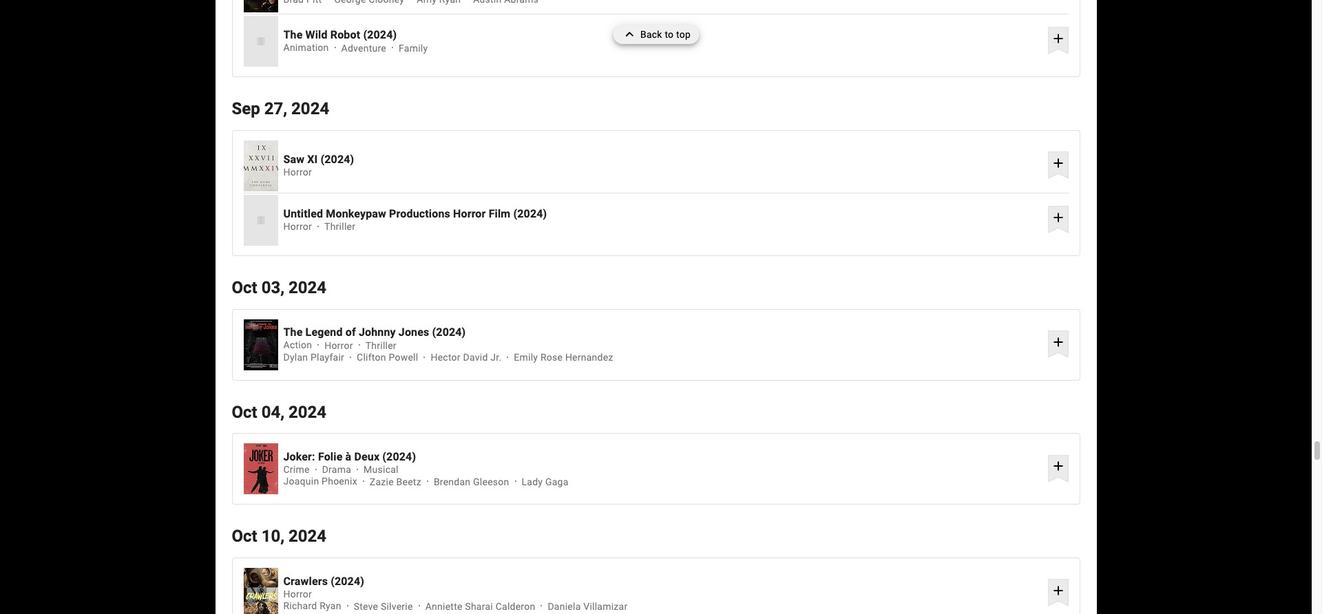 Task type: describe. For each thing, give the bounding box(es) containing it.
brendan
[[434, 476, 471, 488]]

johnny
[[359, 326, 396, 339]]

(2024) up adventure
[[363, 28, 397, 42]]

productions
[[389, 207, 450, 221]]

dylan
[[283, 352, 308, 363]]

horror down untitled
[[283, 221, 312, 232]]

xi
[[307, 153, 318, 166]]

group for untitled monkeypaw productions horror film (2024)
[[244, 195, 278, 246]]

add image for saw xi (2024)
[[1050, 155, 1067, 171]]

emily rose hernandez
[[514, 352, 613, 363]]

monkeypaw
[[326, 207, 386, 221]]

the legend of johnny jones (2024) image
[[244, 319, 278, 370]]

group for saw xi (2024)
[[244, 140, 278, 191]]

10,
[[262, 527, 285, 547]]

calderon
[[496, 601, 536, 612]]

(2024) inside crawlers (2024) horror
[[331, 575, 364, 588]]

film
[[489, 207, 511, 221]]

clifton powell
[[357, 352, 418, 363]]

anniette
[[425, 601, 463, 612]]

jones
[[399, 326, 429, 339]]

clifton
[[357, 352, 386, 363]]

beetz
[[396, 476, 421, 488]]

ryan
[[320, 601, 341, 612]]

saw
[[283, 153, 305, 166]]

sep
[[232, 99, 260, 118]]

horror up playfair at the left of page
[[325, 340, 353, 351]]

steve
[[354, 601, 378, 612]]

movie image for untitled
[[255, 215, 266, 226]]

the legend of johnny jones (2024)
[[283, 326, 466, 339]]

2024 for oct 04, 2024
[[289, 403, 327, 422]]

1 group from the top
[[244, 0, 278, 12]]

hernandez
[[565, 352, 613, 363]]

richard ryan
[[283, 601, 341, 612]]

hector
[[431, 352, 461, 363]]

jr.
[[491, 352, 502, 363]]

2024 for sep 27, 2024
[[291, 99, 329, 118]]

rose
[[541, 352, 563, 363]]

playfair
[[311, 352, 344, 363]]

2024 for oct 03, 2024
[[289, 278, 327, 297]]

untitled monkeypaw productions horror film (2024)
[[283, 207, 547, 221]]

hector david jr.
[[431, 352, 502, 363]]

anniette sharai calderon, luis de lima, and daniela villamizar in crawlers (2024) image
[[244, 568, 278, 614]]

the for the legend of johnny jones (2024)
[[283, 326, 303, 339]]

oct for oct 04, 2024
[[232, 403, 257, 422]]

04,
[[262, 403, 285, 422]]

oct for oct 10, 2024
[[232, 527, 257, 547]]

drama
[[322, 465, 351, 476]]

(2024) up musical at the bottom left of the page
[[383, 451, 416, 464]]

0 horizontal spatial thriller
[[324, 221, 356, 232]]

lady
[[522, 476, 543, 488]]

sharai
[[465, 601, 493, 612]]

robot
[[331, 28, 360, 42]]

of
[[346, 326, 356, 339]]

daniela
[[548, 601, 581, 612]]

back
[[641, 29, 662, 40]]

steve silverie
[[354, 601, 413, 612]]

top
[[676, 29, 691, 40]]

wolfs (2024) image
[[244, 0, 278, 12]]



Task type: vqa. For each thing, say whether or not it's contained in the screenshot.
the by
no



Task type: locate. For each thing, give the bounding box(es) containing it.
oct for oct 03, 2024
[[232, 278, 257, 297]]

wild
[[306, 28, 328, 42]]

back to top
[[641, 29, 691, 40]]

crawlers
[[283, 575, 328, 588]]

group for joker: folie à deux (2024)
[[244, 444, 278, 495]]

(2024) up hector
[[432, 326, 466, 339]]

add image for the wild robot (2024)
[[1050, 30, 1067, 47]]

2 oct from the top
[[232, 403, 257, 422]]

oct
[[232, 278, 257, 297], [232, 403, 257, 422], [232, 527, 257, 547]]

1 vertical spatial the
[[283, 326, 303, 339]]

sep 27, 2024
[[232, 99, 329, 118]]

folie
[[318, 451, 343, 464]]

brendan gleeson
[[434, 476, 509, 488]]

4 group from the top
[[244, 195, 278, 246]]

group for crawlers (2024)
[[244, 568, 278, 614]]

1 vertical spatial add image
[[1050, 155, 1067, 171]]

2 the from the top
[[283, 326, 303, 339]]

legend
[[306, 326, 343, 339]]

2024 right 04, in the bottom of the page
[[289, 403, 327, 422]]

2024 right the 27,
[[291, 99, 329, 118]]

richard
[[283, 601, 317, 612]]

villamizar
[[584, 601, 628, 612]]

powell
[[389, 352, 418, 363]]

the up "animation"
[[283, 28, 303, 42]]

2 add image from the top
[[1050, 334, 1067, 350]]

1 vertical spatial thriller
[[366, 340, 397, 351]]

03,
[[262, 278, 285, 297]]

1 vertical spatial movie image
[[255, 215, 266, 226]]

group
[[244, 0, 278, 12], [244, 16, 278, 67], [244, 140, 278, 191], [244, 195, 278, 246], [244, 319, 278, 370], [244, 444, 278, 495], [244, 568, 278, 614]]

oct 10, 2024
[[232, 527, 327, 547]]

add image
[[1050, 209, 1067, 226], [1050, 334, 1067, 350], [1050, 458, 1067, 475], [1050, 583, 1067, 599]]

the wild robot (2024) button
[[283, 28, 1043, 42]]

untitled monkeypaw productions horror film (2024) button
[[283, 207, 1043, 221]]

thriller down monkeypaw
[[324, 221, 356, 232]]

4 add image from the top
[[1050, 583, 1067, 599]]

1 horizontal spatial thriller
[[366, 340, 397, 351]]

oct 03, 2024
[[232, 278, 327, 297]]

oct left 04, in the bottom of the page
[[232, 403, 257, 422]]

(2024)
[[363, 28, 397, 42], [321, 153, 354, 166], [514, 207, 547, 221], [432, 326, 466, 339], [383, 451, 416, 464], [331, 575, 364, 588]]

action
[[283, 340, 312, 351]]

the
[[283, 28, 303, 42], [283, 326, 303, 339]]

the up action
[[283, 326, 303, 339]]

0 vertical spatial thriller
[[324, 221, 356, 232]]

joker: folie à deux (2024) image
[[244, 444, 278, 495]]

oct 04, 2024
[[232, 403, 327, 422]]

musical
[[364, 465, 399, 476]]

zazie
[[370, 476, 394, 488]]

1 add image from the top
[[1050, 30, 1067, 47]]

saw xi (2024) image
[[244, 140, 278, 191]]

joker: folie à deux (2024) button
[[283, 451, 1043, 464]]

1 movie image from the top
[[255, 36, 266, 47]]

joaquin
[[283, 476, 319, 488]]

oct left 03,
[[232, 278, 257, 297]]

anniette sharai calderon
[[425, 601, 536, 612]]

joaquin phoenix
[[283, 476, 357, 488]]

3 oct from the top
[[232, 527, 257, 547]]

2024 for oct 10, 2024
[[289, 527, 327, 547]]

movie image for the
[[255, 36, 266, 47]]

(2024) inside saw xi (2024) horror
[[321, 153, 354, 166]]

the legend of johnny jones (2024) button
[[283, 326, 1043, 339]]

thriller down johnny
[[366, 340, 397, 351]]

add image
[[1050, 30, 1067, 47], [1050, 155, 1067, 171]]

adventure
[[341, 42, 386, 53]]

2024 right 10,
[[289, 527, 327, 547]]

deux
[[354, 451, 380, 464]]

joker:
[[283, 451, 315, 464]]

david
[[463, 352, 488, 363]]

horror inside saw xi (2024) horror
[[283, 167, 312, 178]]

2 add image from the top
[[1050, 155, 1067, 171]]

untitled
[[283, 207, 323, 221]]

2 vertical spatial oct
[[232, 527, 257, 547]]

add image for oct 04, 2024
[[1050, 458, 1067, 475]]

horror left film
[[453, 207, 486, 221]]

1 vertical spatial oct
[[232, 403, 257, 422]]

add image for oct 03, 2024
[[1050, 334, 1067, 350]]

emily
[[514, 352, 538, 363]]

1 oct from the top
[[232, 278, 257, 297]]

2024 right 03,
[[289, 278, 327, 297]]

(2024) right xi
[[321, 153, 354, 166]]

0 vertical spatial oct
[[232, 278, 257, 297]]

2024
[[291, 99, 329, 118], [289, 278, 327, 297], [289, 403, 327, 422], [289, 527, 327, 547]]

horror
[[283, 167, 312, 178], [453, 207, 486, 221], [283, 221, 312, 232], [325, 340, 353, 351], [283, 589, 312, 600]]

crawlers (2024) horror
[[283, 575, 364, 600]]

0 vertical spatial the
[[283, 28, 303, 42]]

movie image left untitled
[[255, 215, 266, 226]]

movie image down wolfs (2024) image at the left top
[[255, 36, 266, 47]]

horror inside crawlers (2024) horror
[[283, 589, 312, 600]]

family
[[399, 42, 428, 53]]

daniela villamizar
[[548, 601, 628, 612]]

(2024) right film
[[514, 207, 547, 221]]

à
[[346, 451, 352, 464]]

the for the wild robot (2024)
[[283, 28, 303, 42]]

zazie beetz
[[370, 476, 421, 488]]

saw xi (2024) horror
[[283, 153, 354, 178]]

2 movie image from the top
[[255, 215, 266, 226]]

7 group from the top
[[244, 568, 278, 614]]

horror down the saw
[[283, 167, 312, 178]]

1 add image from the top
[[1050, 209, 1067, 226]]

gaga
[[545, 476, 569, 488]]

(2024) up ryan
[[331, 575, 364, 588]]

add image for oct 10, 2024
[[1050, 583, 1067, 599]]

gleeson
[[473, 476, 509, 488]]

1 the from the top
[[283, 28, 303, 42]]

animation
[[283, 42, 329, 53]]

5 group from the top
[[244, 319, 278, 370]]

crawlers (2024) button
[[283, 575, 1043, 588]]

group for the wild robot (2024)
[[244, 16, 278, 67]]

0 vertical spatial movie image
[[255, 36, 266, 47]]

6 group from the top
[[244, 444, 278, 495]]

27,
[[264, 99, 287, 118]]

0 vertical spatial add image
[[1050, 30, 1067, 47]]

phoenix
[[322, 476, 357, 488]]

lady gaga
[[522, 476, 569, 488]]

group for the legend of johnny jones (2024)
[[244, 319, 278, 370]]

3 group from the top
[[244, 140, 278, 191]]

dylan playfair
[[283, 352, 344, 363]]

2 group from the top
[[244, 16, 278, 67]]

oct left 10,
[[232, 527, 257, 547]]

silverie
[[381, 601, 413, 612]]

thriller
[[324, 221, 356, 232], [366, 340, 397, 351]]

back to top button
[[613, 25, 699, 44]]

3 add image from the top
[[1050, 458, 1067, 475]]

to
[[665, 29, 674, 40]]

horror up richard
[[283, 589, 312, 600]]

movie image
[[255, 36, 266, 47], [255, 215, 266, 226]]

saw xi (2024) button
[[283, 153, 1043, 166]]

crime
[[283, 465, 310, 476]]

the wild robot (2024)
[[283, 28, 397, 42]]

expand less image
[[621, 25, 641, 44]]

joker: folie à deux (2024)
[[283, 451, 416, 464]]



